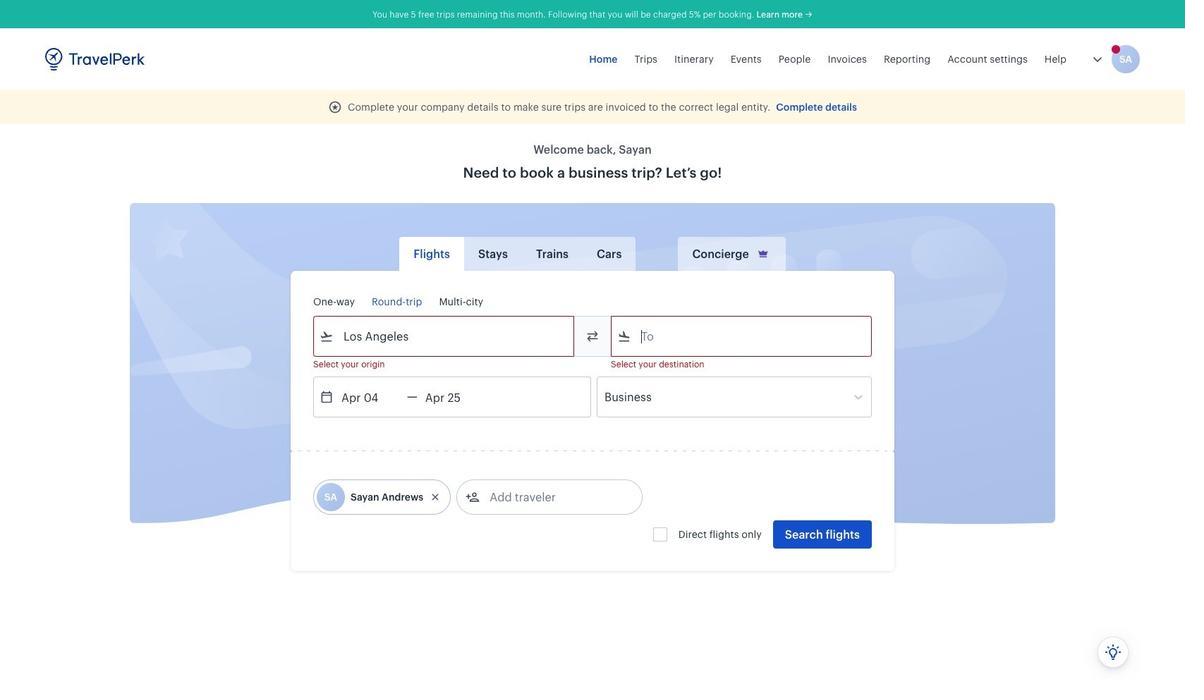 Task type: vqa. For each thing, say whether or not it's contained in the screenshot.
add first traveler search field at the left bottom
no



Task type: describe. For each thing, give the bounding box(es) containing it.
From search field
[[334, 325, 555, 348]]

Add traveler search field
[[480, 486, 627, 509]]



Task type: locate. For each thing, give the bounding box(es) containing it.
To search field
[[632, 325, 853, 348]]

Depart text field
[[334, 378, 407, 417]]

Return text field
[[418, 378, 491, 417]]



